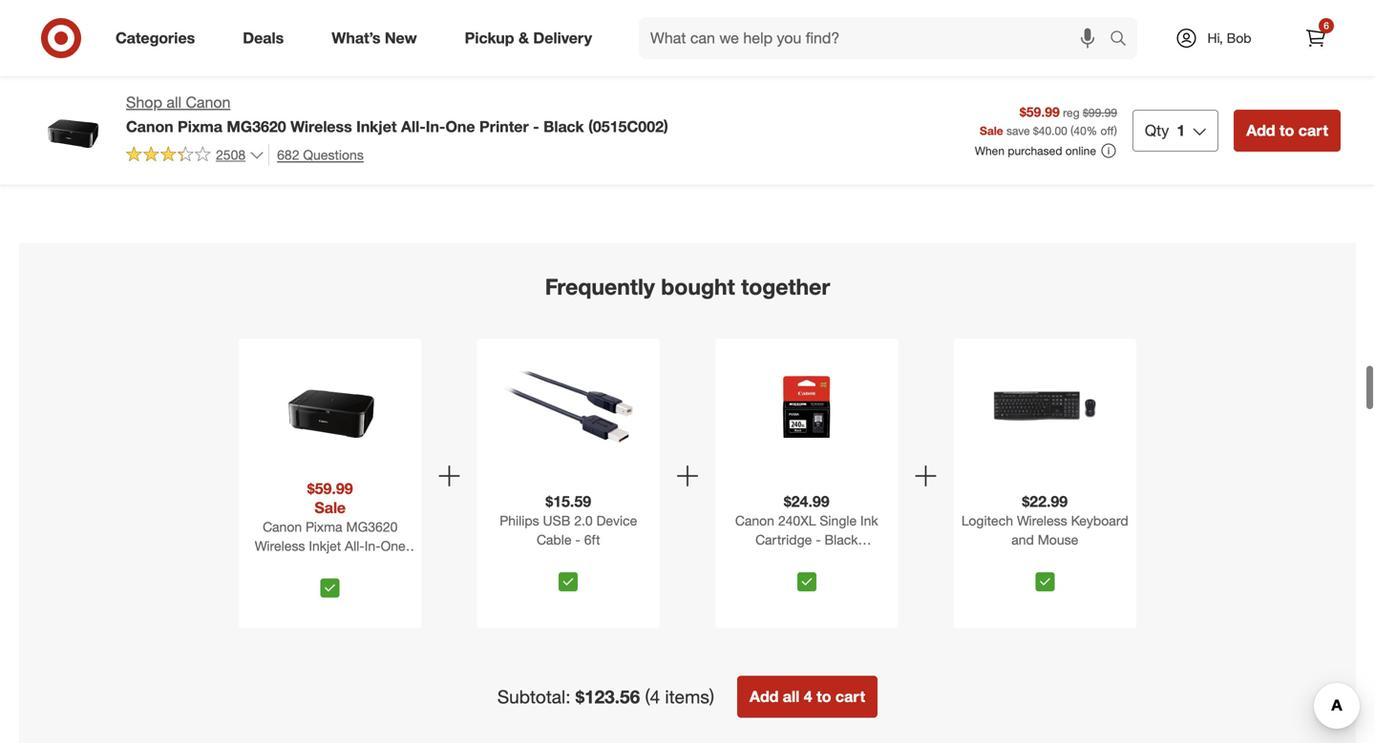 Task type: describe. For each thing, give the bounding box(es) containing it.
inkjet inside 'shop all canon canon pixma mg3620 wireless inkjet all-in-one printer - black (0515c002)'
[[356, 117, 397, 136]]

240xl
[[778, 513, 816, 530]]

keyboard
[[1071, 513, 1129, 530]]

online
[[1066, 144, 1096, 158]]

device
[[596, 513, 637, 530]]

in- inside $129.99 canon pixma ts6420a wireless inkjet all-in-one printer - white
[[351, 49, 367, 66]]

canon inside $59.99 $99.99 sale canon pixma tr4720 wireless inkjet all-in-one printer - black
[[436, 47, 475, 63]]

$22.99 logitech wireless keyboard and mouse
[[962, 493, 1129, 549]]

add inside button
[[750, 688, 779, 707]]

categories link
[[99, 17, 219, 59]]

all for add
[[783, 688, 800, 707]]

pixma inside 'shop all canon canon pixma mg3620 wireless inkjet all-in-one printer - black (0515c002)'
[[178, 117, 222, 136]]

canon 240xl single ink cartridge - black (5206b011) image
[[742, 343, 872, 472]]

sale inside '$59.99 sale canon pixma mg3620 wireless inkjet all-in-one printer - black (0515c002)'
[[315, 499, 346, 518]]

printer inside $129.99 canon pixma ts6420a wireless inkjet all-in-one printer - white
[[241, 66, 280, 82]]

what's new
[[332, 29, 417, 47]]

items)
[[665, 687, 714, 709]]

What can we help you find? suggestions appear below search field
[[639, 17, 1115, 59]]

search
[[1101, 31, 1147, 49]]

$24.99 canon 240xl single ink cartridge - black (5206b011)
[[735, 493, 878, 568]]

(5206b011)
[[773, 551, 841, 568]]

- inside $129.99 canon pixma ts6420a wireless inkjet all-in-one printer - white
[[284, 66, 289, 82]]

printer inside '$59.99 sale canon pixma mg3620 wireless inkjet all-in-one printer - black (0515c002)'
[[251, 557, 291, 574]]

(0515c002) inside '$59.99 sale canon pixma mg3620 wireless inkjet all-in-one printer - black (0515c002)'
[[340, 557, 409, 574]]

what's new link
[[315, 17, 441, 59]]

add to cart button for $99.99
[[1020, 94, 1099, 124]]

one inside $59.99 $99.99 sale canon pixma tr4720 wireless inkjet all-in-one printer - black
[[561, 63, 586, 80]]

reg for $109.99
[[1215, 32, 1232, 47]]

(4
[[645, 687, 660, 709]]

- inside $59.99 $99.99 sale canon pixma tr4720 wireless inkjet all-in-one printer - black
[[479, 80, 484, 97]]

pixma inside $129.99 canon pixma ts6420a wireless inkjet all-in-one printer - white
[[284, 32, 320, 49]]

reg for $69.99
[[46, 32, 63, 47]]

mg3620 inside '$59.99 sale canon pixma mg3620 wireless inkjet all-in-one printer - black (0515c002)'
[[346, 519, 398, 536]]

tr4720
[[519, 47, 566, 63]]

cart inside button
[[836, 688, 865, 707]]

canon inside '$59.99 sale canon pixma mg3620 wireless inkjet all-in-one printer - black (0515c002)'
[[263, 519, 302, 536]]

all- inside $69.99 reg $129.99 sale canon pixma ts6420a wireless inkjet all-in-one printer - black
[[136, 63, 156, 80]]

$129.99 canon pixma ts6420a wireless inkjet all-in-one printer - white
[[241, 16, 392, 82]]

$109.99
[[1215, 16, 1262, 32]]

&
[[519, 29, 529, 47]]

black inside $59.99 $99.99 sale canon pixma tr4720 wireless inkjet all-in-one printer - black
[[488, 80, 521, 97]]

pixma inside $59.99 $99.99 sale canon pixma tr4720 wireless inkjet all-in-one printer - black
[[478, 47, 515, 63]]

together
[[741, 273, 830, 300]]

usb
[[543, 513, 570, 530]]

- inside $15.59 philips usb 2.0 device cable - 6ft
[[575, 532, 581, 549]]

inkjet inside $129.99 canon pixma ts6420a wireless inkjet all-in-one printer - white
[[295, 49, 327, 66]]

shop all canon canon pixma mg3620 wireless inkjet all-in-one printer - black (0515c002)
[[126, 93, 668, 136]]

questions
[[303, 146, 364, 163]]

- inside $79.99 epson workforce wf- 2950 all-in-one inkjet printer, scanner, copier - black
[[970, 66, 975, 82]]

deals link
[[227, 17, 308, 59]]

2950
[[825, 49, 855, 66]]

epson
[[825, 32, 863, 49]]

search button
[[1101, 17, 1147, 63]]

canon inside $24.99 canon 240xl single ink cartridge - black (5206b011)
[[735, 513, 774, 530]]

qty 1
[[1145, 121, 1185, 140]]

add all 4 to cart
[[750, 688, 865, 707]]

philips usb 2.0 device cable - 6ft link
[[481, 512, 656, 565]]

$139.00
[[630, 16, 678, 32]]

$24.99
[[784, 493, 830, 511]]

cable
[[537, 532, 572, 549]]

40
[[1074, 123, 1087, 138]]

pickup & delivery link
[[449, 17, 616, 59]]

2.0
[[574, 513, 593, 530]]

wireless inside '$59.99 sale canon pixma mg3620 wireless inkjet all-in-one printer - black (0515c002)'
[[255, 538, 305, 555]]

qty
[[1145, 121, 1169, 140]]

$99.99 inside "$99.99 $129.99 sale"
[[1020, 16, 1060, 32]]

add all 4 to cart button
[[737, 677, 878, 719]]

hi, bob
[[1208, 30, 1252, 46]]

hi,
[[1208, 30, 1223, 46]]

$79.99
[[825, 16, 865, 32]]

inkjet inside '$59.99 sale canon pixma mg3620 wireless inkjet all-in-one printer - black (0515c002)'
[[309, 538, 341, 555]]

reg for $59.99
[[1063, 105, 1080, 120]]

$15.59
[[546, 493, 591, 511]]

purchased
[[1008, 144, 1062, 158]]

$59.99 sale canon pixma mg3620 wireless inkjet all-in-one printer - black (0515c002)
[[251, 480, 409, 574]]

canon inside $129.99 canon pixma ts6420a wireless inkjet all-in-one printer - white
[[241, 32, 280, 49]]

add to cart for $109.99
[[1223, 102, 1285, 116]]

wireless inside 'shop all canon canon pixma mg3620 wireless inkjet all-in-one printer - black (0515c002)'
[[290, 117, 352, 136]]

40.00
[[1039, 123, 1068, 138]]

wf-
[[935, 32, 960, 49]]

sale inside $69.99 reg $129.99 sale canon pixma ts6420a wireless inkjet all-in-one printer - black
[[110, 32, 132, 47]]

reg for $139.00
[[630, 32, 647, 47]]

off
[[1101, 123, 1114, 138]]

when purchased online
[[975, 144, 1096, 158]]

pixma inside '$59.99 sale canon pixma mg3620 wireless inkjet all-in-one printer - black (0515c002)'
[[306, 519, 342, 536]]

$59.99 $99.99 sale canon pixma tr4720 wireless inkjet all-in-one printer - black
[[436, 16, 586, 97]]

$59.99 for reg
[[1020, 104, 1060, 120]]

$139.00 reg $169.99 sale
[[630, 16, 717, 47]]

black inside $24.99 canon 240xl single ink cartridge - black (5206b011)
[[825, 532, 858, 549]]

black inside $79.99 epson workforce wf- 2950 all-in-one inkjet printer, scanner, copier - black
[[825, 82, 859, 99]]

ink
[[861, 513, 878, 530]]

(0515c002) inside 'shop all canon canon pixma mg3620 wireless inkjet all-in-one printer - black (0515c002)'
[[588, 117, 668, 136]]

$69.99 reg $129.99 sale canon pixma ts6420a wireless inkjet all-in-one printer - black
[[46, 16, 197, 97]]

- inside 'shop all canon canon pixma mg3620 wireless inkjet all-in-one printer - black (0515c002)'
[[533, 117, 539, 136]]

canon pixma mg3620 wireless inkjet all-in-one printer - black (0515c002) image
[[265, 343, 395, 472]]

printer inside $69.99 reg $129.99 sale canon pixma ts6420a wireless inkjet all-in-one printer - black
[[46, 80, 85, 97]]

ts6420a inside $69.99 reg $129.99 sale canon pixma ts6420a wireless inkjet all-in-one printer - black
[[129, 47, 184, 63]]

$79.99 epson workforce wf- 2950 all-in-one inkjet printer, scanner, copier - black
[[825, 16, 975, 99]]

inkjet inside $69.99 reg $129.99 sale canon pixma ts6420a wireless inkjet all-in-one printer - black
[[100, 63, 132, 80]]

cart down $149.99
[[1263, 102, 1285, 116]]

logitech wireless keyboard and mouse link
[[957, 512, 1133, 565]]

$99.99 $129.99 sale
[[1020, 16, 1106, 47]]

$69.99
[[46, 16, 86, 32]]

in-
[[878, 49, 894, 66]]

cart up 40
[[1068, 102, 1090, 116]]

delivery
[[533, 29, 592, 47]]

%
[[1087, 123, 1097, 138]]

add up $
[[1029, 102, 1050, 116]]

bob
[[1227, 30, 1252, 46]]

bought
[[661, 273, 735, 300]]



Task type: locate. For each thing, give the bounding box(es) containing it.
6
[[1324, 20, 1329, 32]]

all- inside $59.99 $99.99 sale canon pixma tr4720 wireless inkjet all-in-one printer - black
[[526, 63, 545, 80]]

None checkbox
[[559, 573, 578, 592]]

single
[[820, 513, 857, 530]]

(0515c002)
[[588, 117, 668, 136], [340, 557, 409, 574]]

black inside $69.99 reg $129.99 sale canon pixma ts6420a wireless inkjet all-in-one printer - black
[[98, 80, 131, 97]]

one inside $79.99 epson workforce wf- 2950 all-in-one inkjet printer, scanner, copier - black
[[894, 49, 919, 66]]

1 vertical spatial all
[[783, 688, 800, 707]]

add left 4
[[750, 688, 779, 707]]

all inside button
[[783, 688, 800, 707]]

philips usb 2.0 device cable - 6ft image
[[504, 343, 633, 472]]

wireless inside $129.99 canon pixma ts6420a wireless inkjet all-in-one printer - white
[[241, 49, 291, 66]]

$169.99
[[650, 32, 691, 47]]

all-
[[331, 49, 351, 66], [859, 49, 878, 66], [136, 63, 156, 80], [526, 63, 545, 80], [401, 117, 426, 136], [345, 538, 365, 555]]

categories
[[116, 29, 195, 47]]

mouse
[[1038, 532, 1079, 549]]

when
[[975, 144, 1005, 158]]

canon pixma mg3620 wireless inkjet all-in-one printer - black (0515c002) link
[[243, 518, 418, 574]]

ts6420a up shop
[[129, 47, 184, 63]]

$129.99 inside $69.99 reg $129.99 sale canon pixma ts6420a wireless inkjet all-in-one printer - black
[[66, 32, 106, 47]]

all for shop
[[167, 93, 182, 112]]

mg3620 inside 'shop all canon canon pixma mg3620 wireless inkjet all-in-one printer - black (0515c002)'
[[227, 117, 286, 136]]

0 vertical spatial all
[[167, 93, 182, 112]]

$59.99 up canon pixma mg3620 wireless inkjet all-in-one printer - black (0515c002) link
[[307, 480, 353, 499]]

- inside '$59.99 sale canon pixma mg3620 wireless inkjet all-in-one printer - black (0515c002)'
[[294, 557, 300, 574]]

$99.99
[[1020, 16, 1060, 32], [455, 32, 490, 47], [1083, 105, 1117, 120]]

printer inside 'shop all canon canon pixma mg3620 wireless inkjet all-in-one printer - black (0515c002)'
[[479, 117, 529, 136]]

wireless
[[241, 49, 291, 66], [46, 63, 96, 80], [436, 63, 486, 80], [290, 117, 352, 136], [1017, 513, 1067, 530], [255, 538, 305, 555]]

printer
[[241, 66, 280, 82], [46, 80, 85, 97], [436, 80, 475, 97], [479, 117, 529, 136], [251, 557, 291, 574]]

reg inside $59.99 reg $99.99 sale save $ 40.00 ( 40 % off )
[[1063, 105, 1080, 120]]

$
[[1033, 123, 1039, 138]]

canon 240xl single ink cartridge - black (5206b011) link
[[719, 512, 894, 568]]

sale up %
[[1084, 32, 1106, 47]]

682 questions
[[277, 146, 364, 163]]

subtotal:
[[497, 687, 571, 709]]

1
[[1177, 121, 1185, 140]]

1 vertical spatial $59.99
[[1020, 104, 1060, 120]]

to inside add all 4 to cart button
[[817, 688, 831, 707]]

$99.99 inside $59.99 reg $99.99 sale save $ 40.00 ( 40 % off )
[[1083, 105, 1117, 120]]

inkjet inside $59.99 $99.99 sale canon pixma tr4720 wireless inkjet all-in-one printer - black
[[490, 63, 522, 80]]

add down hi, bob
[[1223, 102, 1245, 116]]

$15.59 philips usb 2.0 device cable - 6ft
[[500, 493, 637, 549]]

all right shop
[[167, 93, 182, 112]]

shop
[[126, 93, 162, 112]]

one
[[367, 49, 392, 66], [894, 49, 919, 66], [172, 63, 197, 80], [561, 63, 586, 80], [445, 117, 475, 136], [381, 538, 406, 555]]

sale inside $59.99 reg $99.99 sale save $ 40.00 ( 40 % off )
[[980, 123, 1003, 138]]

1 horizontal spatial $59.99
[[436, 16, 475, 32]]

image of canon pixma mg3620 wireless inkjet all-in-one printer - black (0515c002) image
[[34, 92, 111, 168]]

one inside $69.99 reg $129.99 sale canon pixma ts6420a wireless inkjet all-in-one printer - black
[[172, 63, 197, 80]]

ts6420a inside $129.99 canon pixma ts6420a wireless inkjet all-in-one printer - white
[[324, 32, 379, 49]]

(
[[1071, 123, 1074, 138]]

0 vertical spatial mg3620
[[227, 117, 286, 136]]

wireless inside $59.99 $99.99 sale canon pixma tr4720 wireless inkjet all-in-one printer - black
[[436, 63, 486, 80]]

$129.99 inside "$99.99 $129.99 sale"
[[1040, 32, 1081, 47]]

copier
[[926, 66, 966, 82]]

$129.99 left categories
[[66, 32, 106, 47]]

- inside $24.99 canon 240xl single ink cartridge - black (5206b011)
[[816, 532, 821, 549]]

add to cart button for $109.99
[[1215, 94, 1293, 124]]

0 horizontal spatial all
[[167, 93, 182, 112]]

$59.99 inside $59.99 $99.99 sale canon pixma tr4720 wireless inkjet all-in-one printer - black
[[436, 16, 475, 32]]

$129.99 inside $129.99 canon pixma ts6420a wireless inkjet all-in-one printer - white
[[241, 16, 288, 32]]

all- inside '$59.99 sale canon pixma mg3620 wireless inkjet all-in-one printer - black (0515c002)'
[[345, 538, 365, 555]]

$99.99 left "search"
[[1020, 16, 1060, 32]]

$59.99
[[436, 16, 475, 32], [1020, 104, 1060, 120], [307, 480, 353, 499]]

$59.99 reg $99.99 sale save $ 40.00 ( 40 % off )
[[980, 104, 1117, 138]]

None checkbox
[[797, 573, 816, 592], [1036, 573, 1055, 592], [321, 579, 340, 599], [797, 573, 816, 592], [1036, 573, 1055, 592], [321, 579, 340, 599]]

$59.99 inside $59.99 reg $99.99 sale save $ 40.00 ( 40 % off )
[[1020, 104, 1060, 120]]

add to cart
[[1029, 102, 1090, 116], [1223, 102, 1285, 116], [1247, 121, 1328, 140]]

ts6420a
[[324, 32, 379, 49], [129, 47, 184, 63]]

0 horizontal spatial ts6420a
[[129, 47, 184, 63]]

inkjet inside $79.99 epson workforce wf- 2950 all-in-one inkjet printer, scanner, copier - black
[[923, 49, 955, 66]]

all left 4
[[783, 688, 800, 707]]

$99.99 up off
[[1083, 105, 1117, 120]]

deals
[[243, 29, 284, 47]]

in- inside '$59.99 sale canon pixma mg3620 wireless inkjet all-in-one printer - black (0515c002)'
[[365, 538, 381, 555]]

logitech
[[962, 513, 1013, 530]]

sale right '$169.99'
[[694, 32, 717, 47]]

0 vertical spatial (0515c002)
[[588, 117, 668, 136]]

all- inside 'shop all canon canon pixma mg3620 wireless inkjet all-in-one printer - black (0515c002)'
[[401, 117, 426, 136]]

all- inside $79.99 epson workforce wf- 2950 all-in-one inkjet printer, scanner, copier - black
[[859, 49, 878, 66]]

add to cart for $99.99
[[1029, 102, 1090, 116]]

2508
[[216, 146, 246, 163]]

pickup
[[465, 29, 514, 47]]

2 horizontal spatial $99.99
[[1083, 105, 1117, 120]]

sale inside $59.99 $99.99 sale canon pixma tr4720 wireless inkjet all-in-one printer - black
[[493, 32, 515, 47]]

sale inside $139.00 reg $169.99 sale
[[694, 32, 717, 47]]

cart right 4
[[836, 688, 865, 707]]

$129.99 left what's
[[241, 16, 288, 32]]

scanner,
[[870, 66, 922, 82]]

4
[[804, 688, 812, 707]]

sale inside "$99.99 $129.99 sale"
[[1084, 32, 1106, 47]]

new
[[385, 29, 417, 47]]

1 vertical spatial mg3620
[[346, 519, 398, 536]]

frequently bought together
[[545, 273, 830, 300]]

reg inside $109.99 reg $149.99
[[1215, 32, 1232, 47]]

black inside '$59.99 sale canon pixma mg3620 wireless inkjet all-in-one printer - black (0515c002)'
[[303, 557, 337, 574]]

0 vertical spatial $59.99
[[436, 16, 475, 32]]

one inside 'shop all canon canon pixma mg3620 wireless inkjet all-in-one printer - black (0515c002)'
[[445, 117, 475, 136]]

cart down 6 link
[[1299, 121, 1328, 140]]

cart
[[1068, 102, 1090, 116], [1263, 102, 1285, 116], [1299, 121, 1328, 140], [836, 688, 865, 707]]

682 questions link
[[269, 144, 364, 166]]

$129.99 left "search"
[[1040, 32, 1081, 47]]

one inside $129.99 canon pixma ts6420a wireless inkjet all-in-one printer - white
[[367, 49, 392, 66]]

2508 link
[[126, 144, 265, 167]]

$22.99
[[1022, 493, 1068, 511]]

6ft
[[584, 532, 600, 549]]

add to cart button
[[1020, 94, 1099, 124], [1215, 94, 1293, 124], [1234, 110, 1341, 152]]

$109.99 reg $149.99
[[1215, 16, 1275, 47]]

2 vertical spatial $59.99
[[307, 480, 353, 499]]

add right the 1 on the right top of the page
[[1247, 121, 1276, 140]]

what's
[[332, 29, 381, 47]]

reg inside $69.99 reg $129.99 sale canon pixma ts6420a wireless inkjet all-in-one printer - black
[[46, 32, 63, 47]]

save
[[1007, 123, 1030, 138]]

$59.99 right new at top
[[436, 16, 475, 32]]

)
[[1114, 123, 1117, 138]]

0 horizontal spatial mg3620
[[227, 117, 286, 136]]

0 horizontal spatial (0515c002)
[[340, 557, 409, 574]]

1 horizontal spatial all
[[783, 688, 800, 707]]

in- inside $69.99 reg $129.99 sale canon pixma ts6420a wireless inkjet all-in-one printer - black
[[156, 63, 172, 80]]

black inside 'shop all canon canon pixma mg3620 wireless inkjet all-in-one printer - black (0515c002)'
[[544, 117, 584, 136]]

1 horizontal spatial (0515c002)
[[588, 117, 668, 136]]

all- inside $129.99 canon pixma ts6420a wireless inkjet all-in-one printer - white
[[331, 49, 351, 66]]

6 link
[[1295, 17, 1337, 59]]

logitech wireless keyboard and mouse image
[[980, 343, 1110, 472]]

- inside $69.99 reg $129.99 sale canon pixma ts6420a wireless inkjet all-in-one printer - black
[[89, 80, 94, 97]]

2 horizontal spatial $59.99
[[1020, 104, 1060, 120]]

$59.99 for $99.99
[[436, 16, 475, 32]]

1 vertical spatial (0515c002)
[[340, 557, 409, 574]]

white
[[293, 66, 327, 82]]

ts6420a left new at top
[[324, 32, 379, 49]]

in-
[[351, 49, 367, 66], [156, 63, 172, 80], [545, 63, 561, 80], [426, 117, 445, 136], [365, 538, 381, 555]]

reg inside $139.00 reg $169.99 sale
[[630, 32, 647, 47]]

0 horizontal spatial $99.99
[[455, 32, 490, 47]]

cartridge
[[756, 532, 812, 549]]

all inside 'shop all canon canon pixma mg3620 wireless inkjet all-in-one printer - black (0515c002)'
[[167, 93, 182, 112]]

workforce
[[867, 32, 931, 49]]

inkjet
[[295, 49, 327, 66], [923, 49, 955, 66], [100, 63, 132, 80], [490, 63, 522, 80], [356, 117, 397, 136], [309, 538, 341, 555]]

$59.99 for sale
[[307, 480, 353, 499]]

wireless inside $69.99 reg $129.99 sale canon pixma ts6420a wireless inkjet all-in-one printer - black
[[46, 63, 96, 80]]

canon inside $69.99 reg $129.99 sale canon pixma ts6420a wireless inkjet all-in-one printer - black
[[46, 47, 85, 63]]

printer,
[[825, 66, 867, 82]]

1 horizontal spatial ts6420a
[[324, 32, 379, 49]]

subtotal: $123.56 (4 items)
[[497, 687, 714, 709]]

0 horizontal spatial $59.99
[[307, 480, 353, 499]]

sale up when at the top right of the page
[[980, 123, 1003, 138]]

pixma inside $69.99 reg $129.99 sale canon pixma ts6420a wireless inkjet all-in-one printer - black
[[89, 47, 126, 63]]

1 horizontal spatial mg3620
[[346, 519, 398, 536]]

add
[[1029, 102, 1050, 116], [1223, 102, 1245, 116], [1247, 121, 1276, 140], [750, 688, 779, 707]]

in- inside $59.99 $99.99 sale canon pixma tr4720 wireless inkjet all-in-one printer - black
[[545, 63, 561, 80]]

printer inside $59.99 $99.99 sale canon pixma tr4720 wireless inkjet all-in-one printer - black
[[436, 80, 475, 97]]

$149.99
[[1235, 32, 1275, 47]]

$59.99 inside '$59.99 sale canon pixma mg3620 wireless inkjet all-in-one printer - black (0515c002)'
[[307, 480, 353, 499]]

682
[[277, 146, 299, 163]]

-
[[284, 66, 289, 82], [970, 66, 975, 82], [89, 80, 94, 97], [479, 80, 484, 97], [533, 117, 539, 136], [575, 532, 581, 549], [816, 532, 821, 549], [294, 557, 300, 574]]

0 horizontal spatial $129.99
[[66, 32, 106, 47]]

1 horizontal spatial $99.99
[[1020, 16, 1060, 32]]

mg3620
[[227, 117, 286, 136], [346, 519, 398, 536]]

in- inside 'shop all canon canon pixma mg3620 wireless inkjet all-in-one printer - black (0515c002)'
[[426, 117, 445, 136]]

philips
[[500, 513, 539, 530]]

sale up canon pixma mg3620 wireless inkjet all-in-one printer - black (0515c002) link
[[315, 499, 346, 518]]

wireless inside $22.99 logitech wireless keyboard and mouse
[[1017, 513, 1067, 530]]

1 horizontal spatial $129.99
[[241, 16, 288, 32]]

$123.56
[[576, 687, 640, 709]]

and
[[1012, 532, 1034, 549]]

$99.99 inside $59.99 $99.99 sale canon pixma tr4720 wireless inkjet all-in-one printer - black
[[455, 32, 490, 47]]

frequently
[[545, 273, 655, 300]]

2 horizontal spatial $129.99
[[1040, 32, 1081, 47]]

all
[[167, 93, 182, 112], [783, 688, 800, 707]]

sale left '&'
[[493, 32, 515, 47]]

$59.99 up $
[[1020, 104, 1060, 120]]

sale right $69.99
[[110, 32, 132, 47]]

$99.99 left '&'
[[455, 32, 490, 47]]

one inside '$59.99 sale canon pixma mg3620 wireless inkjet all-in-one printer - black (0515c002)'
[[381, 538, 406, 555]]



Task type: vqa. For each thing, say whether or not it's contained in the screenshot.
%
yes



